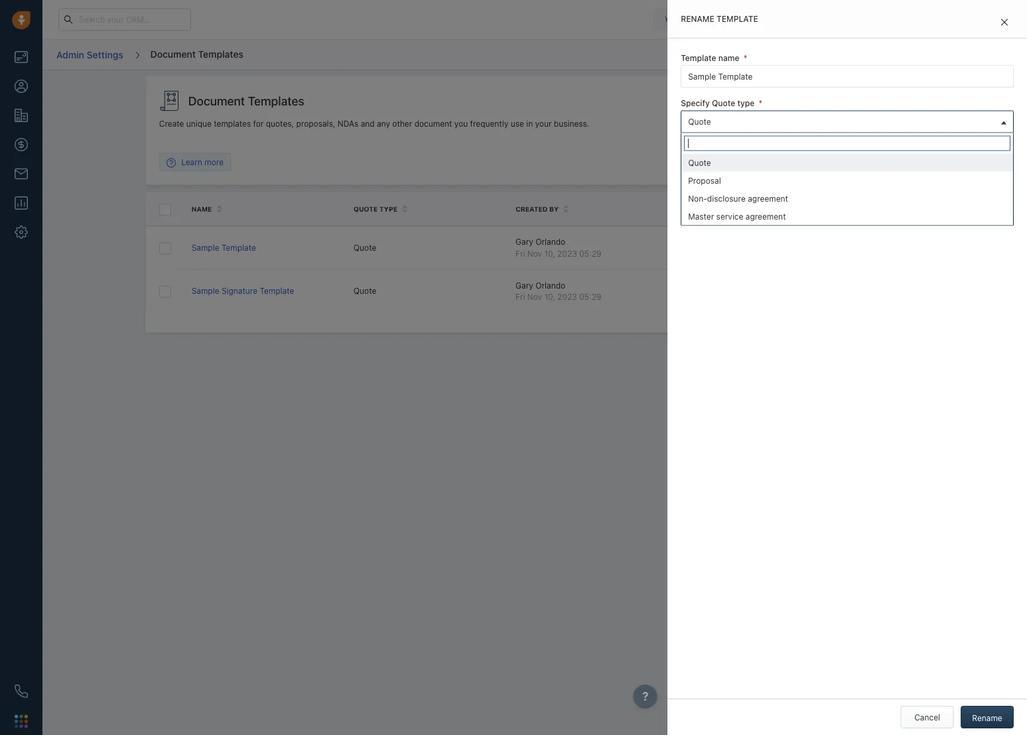 Task type: describe. For each thing, give the bounding box(es) containing it.
proposal
[[688, 176, 721, 185]]

1 vertical spatial document templates
[[188, 94, 304, 108]]

trial
[[682, 15, 696, 24]]

quotes,
[[266, 119, 294, 128]]

create for create template
[[843, 96, 868, 106]]

template right signature
[[260, 286, 294, 296]]

by for updated by
[[712, 205, 721, 213]]

proposals,
[[296, 119, 335, 128]]

non-disclosure agreement
[[688, 194, 788, 203]]

create unique templates for quotes, proposals, ndas and any other document you frequently use in your business.
[[159, 119, 589, 128]]

template
[[870, 96, 903, 106]]

ndas
[[338, 119, 359, 128]]

you
[[454, 119, 468, 128]]

specify quote type
[[681, 99, 755, 108]]

disclosure
[[707, 194, 746, 203]]

list box containing quote
[[682, 153, 1013, 225]]

admin settings
[[56, 49, 123, 60]]

frequently
[[470, 119, 508, 128]]

0 vertical spatial document templates
[[150, 48, 243, 59]]

rename button
[[961, 706, 1014, 729]]

type inside dialog
[[738, 99, 755, 108]]

non-
[[688, 194, 707, 203]]

agreement for master service agreement
[[746, 212, 786, 221]]

learn more
[[181, 157, 224, 167]]

document
[[414, 119, 452, 128]]

business.
[[554, 119, 589, 128]]

name
[[718, 53, 739, 63]]

sample for sample signature template
[[192, 286, 219, 296]]

learn more link
[[160, 156, 230, 168]]

ends
[[698, 15, 715, 24]]

any
[[377, 119, 390, 128]]

0 vertical spatial document
[[150, 48, 196, 59]]

created
[[516, 205, 548, 213]]

nov for sample template
[[527, 249, 542, 258]]

by for created by
[[549, 205, 559, 213]]

gary orlando fri nov 10, 2023 05:29 for sample signature template
[[516, 281, 602, 301]]

fri for sample template
[[516, 249, 525, 258]]

nov for sample signature template
[[527, 292, 542, 301]]

template up signature
[[222, 243, 256, 252]]

admin settings link
[[56, 44, 124, 65]]

21
[[725, 15, 733, 24]]

create template
[[843, 96, 903, 106]]

master service agreement
[[688, 212, 786, 221]]

gary for sample template
[[516, 237, 533, 247]]

gary for sample signature template
[[516, 281, 533, 290]]

master service agreement option
[[682, 207, 1013, 225]]

gary orlando fri nov 10, 2023 05:29 for sample template
[[516, 237, 602, 258]]

template left name
[[681, 53, 716, 63]]

1 vertical spatial document
[[188, 94, 245, 108]]

unique
[[186, 119, 212, 128]]

dialog containing rename template
[[668, 0, 1027, 735]]

for
[[253, 119, 264, 128]]

non-disclosure agreement option
[[682, 189, 1013, 207]]

use
[[511, 119, 524, 128]]



Task type: locate. For each thing, give the bounding box(es) containing it.
0 vertical spatial type
[[738, 99, 755, 108]]

0 vertical spatial templates
[[198, 48, 243, 59]]

1 vertical spatial sample
[[192, 286, 219, 296]]

sample template link
[[192, 243, 256, 252]]

create for create unique templates for quotes, proposals, ndas and any other document you frequently use in your business.
[[159, 119, 184, 128]]

0 horizontal spatial in
[[526, 119, 533, 128]]

0 vertical spatial gary orlando fri nov 10, 2023 05:29
[[516, 237, 602, 258]]

1 2023 from the top
[[557, 249, 577, 258]]

agreement inside non-disclosure agreement option
[[748, 194, 788, 203]]

0 vertical spatial gary
[[516, 237, 533, 247]]

1 fri from the top
[[516, 249, 525, 258]]

your
[[664, 15, 680, 24]]

your trial ends in 21 days
[[664, 15, 751, 24]]

1 horizontal spatial type
[[738, 99, 755, 108]]

fri for sample signature template
[[516, 292, 525, 301]]

specify
[[681, 99, 710, 108]]

cancel button
[[901, 706, 954, 729]]

your
[[535, 119, 552, 128]]

2 orlando from the top
[[536, 281, 565, 290]]

1 nov from the top
[[527, 249, 542, 258]]

service
[[716, 212, 743, 221]]

templates
[[198, 48, 243, 59], [248, 94, 304, 108]]

create left unique
[[159, 119, 184, 128]]

gary orlando fri nov 10, 2023 05:29
[[516, 237, 602, 258], [516, 281, 602, 301]]

1 sample from the top
[[192, 243, 219, 252]]

settings
[[87, 49, 123, 60]]

0 vertical spatial orlando
[[536, 237, 565, 247]]

sample
[[192, 243, 219, 252], [192, 286, 219, 296]]

proposal option
[[682, 171, 1013, 189]]

0 vertical spatial sample
[[192, 243, 219, 252]]

rename
[[972, 713, 1002, 723]]

sample for sample template
[[192, 243, 219, 252]]

2 sample from the top
[[192, 286, 219, 296]]

create inside create template button
[[843, 96, 868, 106]]

2 gary from the top
[[516, 281, 533, 290]]

rename template
[[681, 14, 758, 24]]

1 gary from the top
[[516, 237, 533, 247]]

05:29 for sample template
[[579, 249, 602, 258]]

1 vertical spatial type
[[380, 205, 398, 213]]

1 by from the left
[[549, 205, 559, 213]]

Enter a name for your template text field
[[681, 65, 1014, 88]]

2 2023 from the top
[[557, 292, 577, 301]]

cancel
[[915, 713, 940, 722]]

signature
[[222, 286, 258, 296]]

freshworks switcher image
[[15, 715, 28, 728]]

in left '21'
[[717, 15, 723, 24]]

templates
[[214, 119, 251, 128]]

document up templates
[[188, 94, 245, 108]]

agreement down "non-disclosure agreement"
[[746, 212, 786, 221]]

0 horizontal spatial templates
[[198, 48, 243, 59]]

list box
[[682, 153, 1013, 225]]

document templates
[[150, 48, 243, 59], [188, 94, 304, 108]]

sample template
[[192, 243, 256, 252]]

sample down 'name'
[[192, 243, 219, 252]]

master
[[688, 212, 714, 221]]

1 vertical spatial 10,
[[544, 292, 555, 301]]

orlando
[[536, 237, 565, 247], [536, 281, 565, 290]]

2023 for sample signature template
[[557, 292, 577, 301]]

admin
[[56, 49, 84, 60]]

10, for sample signature template
[[544, 292, 555, 301]]

2023
[[557, 249, 577, 258], [557, 292, 577, 301]]

quote type
[[354, 205, 398, 213]]

create up quote dropdown button at the top right of page
[[843, 96, 868, 106]]

by
[[549, 205, 559, 213], [712, 205, 721, 213]]

create template button
[[836, 90, 911, 112]]

days
[[735, 15, 751, 24]]

agreement inside 'master service agreement' option
[[746, 212, 786, 221]]

document
[[150, 48, 196, 59], [188, 94, 245, 108]]

by down disclosure
[[712, 205, 721, 213]]

quote
[[712, 99, 735, 108], [688, 117, 711, 126], [688, 158, 711, 167], [354, 205, 378, 213], [354, 243, 376, 252], [354, 286, 376, 296]]

by right created at top right
[[549, 205, 559, 213]]

0 horizontal spatial type
[[380, 205, 398, 213]]

agreement up master service agreement
[[748, 194, 788, 203]]

1 vertical spatial orlando
[[536, 281, 565, 290]]

1 gary orlando fri nov 10, 2023 05:29 from the top
[[516, 237, 602, 258]]

in
[[717, 15, 723, 24], [526, 119, 533, 128]]

gary
[[516, 237, 533, 247], [516, 281, 533, 290]]

quote button
[[681, 110, 1014, 133]]

Search your CRM... text field
[[58, 8, 191, 31]]

dialog
[[668, 0, 1027, 735]]

template name
[[681, 53, 739, 63]]

updated
[[678, 205, 710, 213]]

create
[[843, 96, 868, 106], [159, 119, 184, 128]]

0 vertical spatial nov
[[527, 249, 542, 258]]

sample left signature
[[192, 286, 219, 296]]

sample signature template link
[[192, 286, 294, 296]]

1 vertical spatial fri
[[516, 292, 525, 301]]

name
[[192, 205, 212, 213]]

nov
[[527, 249, 542, 258], [527, 292, 542, 301]]

1 vertical spatial nov
[[527, 292, 542, 301]]

0 vertical spatial 05:29
[[579, 249, 602, 258]]

in right use
[[526, 119, 533, 128]]

1 horizontal spatial by
[[712, 205, 721, 213]]

0 vertical spatial create
[[843, 96, 868, 106]]

fri
[[516, 249, 525, 258], [516, 292, 525, 301]]

other
[[392, 119, 412, 128]]

10,
[[544, 249, 555, 258], [544, 292, 555, 301]]

2 fri from the top
[[516, 292, 525, 301]]

0 vertical spatial 10,
[[544, 249, 555, 258]]

1 horizontal spatial in
[[717, 15, 723, 24]]

quote inside option
[[688, 158, 711, 167]]

2 by from the left
[[712, 205, 721, 213]]

1 orlando from the top
[[536, 237, 565, 247]]

and
[[361, 119, 375, 128]]

sample signature template
[[192, 286, 294, 296]]

2 05:29 from the top
[[579, 292, 602, 301]]

template
[[717, 14, 758, 24], [681, 53, 716, 63], [222, 243, 256, 252], [260, 286, 294, 296]]

1 vertical spatial create
[[159, 119, 184, 128]]

document down search your crm... text box
[[150, 48, 196, 59]]

more
[[205, 157, 224, 167]]

1 10, from the top
[[544, 249, 555, 258]]

2 nov from the top
[[527, 292, 542, 301]]

quote option
[[682, 153, 1013, 171]]

phone image
[[15, 685, 28, 698]]

orlando for sample signature template
[[536, 281, 565, 290]]

1 vertical spatial templates
[[248, 94, 304, 108]]

1 vertical spatial gary
[[516, 281, 533, 290]]

0 vertical spatial in
[[717, 15, 723, 24]]

1 vertical spatial 05:29
[[579, 292, 602, 301]]

1 vertical spatial 2023
[[557, 292, 577, 301]]

updated by
[[678, 205, 721, 213]]

2 gary orlando fri nov 10, 2023 05:29 from the top
[[516, 281, 602, 301]]

agreement for non-disclosure agreement
[[748, 194, 788, 203]]

2023 for sample template
[[557, 249, 577, 258]]

created by
[[516, 205, 559, 213]]

0 vertical spatial 2023
[[557, 249, 577, 258]]

0 vertical spatial agreement
[[748, 194, 788, 203]]

orlando for sample template
[[536, 237, 565, 247]]

1 horizontal spatial templates
[[248, 94, 304, 108]]

0 vertical spatial fri
[[516, 249, 525, 258]]

1 horizontal spatial create
[[843, 96, 868, 106]]

0 horizontal spatial create
[[159, 119, 184, 128]]

2 10, from the top
[[544, 292, 555, 301]]

phone element
[[8, 678, 35, 705]]

rename
[[681, 14, 714, 24]]

1 vertical spatial gary orlando fri nov 10, 2023 05:29
[[516, 281, 602, 301]]

1 05:29 from the top
[[579, 249, 602, 258]]

05:29
[[579, 249, 602, 258], [579, 292, 602, 301]]

1 vertical spatial agreement
[[746, 212, 786, 221]]

template right ends
[[717, 14, 758, 24]]

agreement
[[748, 194, 788, 203], [746, 212, 786, 221]]

1 vertical spatial in
[[526, 119, 533, 128]]

None search field
[[684, 136, 1011, 151]]

10, for sample template
[[544, 249, 555, 258]]

learn
[[181, 157, 202, 167]]

type
[[738, 99, 755, 108], [380, 205, 398, 213]]

05:29 for sample signature template
[[579, 292, 602, 301]]

quote inside dropdown button
[[688, 117, 711, 126]]

0 horizontal spatial by
[[549, 205, 559, 213]]



Task type: vqa. For each thing, say whether or not it's contained in the screenshot.
15's Nov,
no



